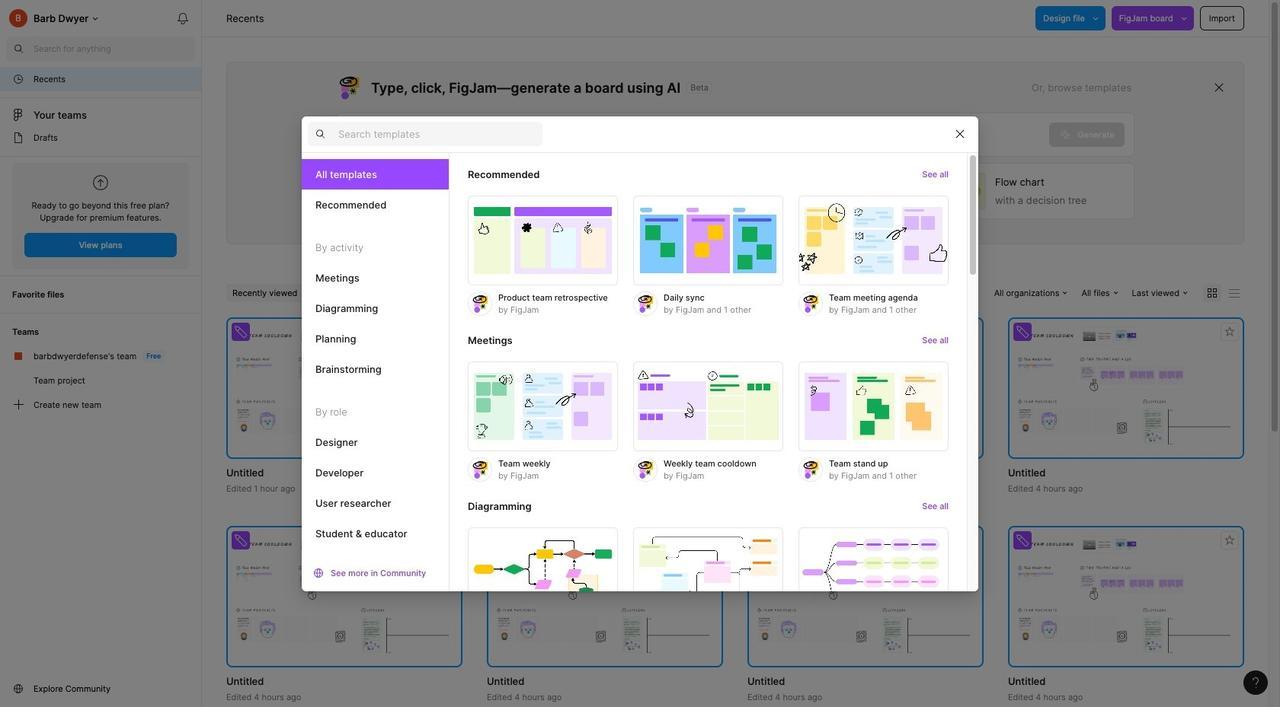Task type: locate. For each thing, give the bounding box(es) containing it.
uml diagram image
[[633, 528, 783, 618]]

search 32 image
[[6, 37, 30, 61]]

weekly team cooldown image
[[633, 362, 783, 452]]

team weekly image
[[468, 362, 618, 452]]

daily sync image
[[633, 195, 783, 286]]

Search templates text field
[[338, 125, 543, 143]]

dialog
[[302, 116, 978, 649]]

page 16 image
[[12, 132, 24, 144]]

product team retrospective image
[[468, 195, 618, 286]]

file thumbnail image
[[234, 327, 455, 450], [495, 327, 716, 450], [755, 327, 976, 450], [1016, 327, 1237, 450], [234, 536, 455, 659], [495, 536, 716, 659], [755, 536, 976, 659], [1016, 536, 1237, 659]]

diagram basics image
[[468, 528, 618, 618]]

bell 32 image
[[171, 6, 195, 30]]

team stand up image
[[799, 362, 949, 452]]



Task type: describe. For each thing, give the bounding box(es) containing it.
mindmap image
[[799, 528, 949, 618]]

team meeting agenda image
[[799, 195, 949, 286]]

Ex: A weekly team meeting, starting with an ice breaker field
[[337, 114, 1050, 156]]

Search for anything text field
[[34, 43, 195, 55]]

recent 16 image
[[12, 73, 24, 85]]

community 16 image
[[12, 684, 24, 696]]



Task type: vqa. For each thing, say whether or not it's contained in the screenshot.
The Project Retrospective Image
no



